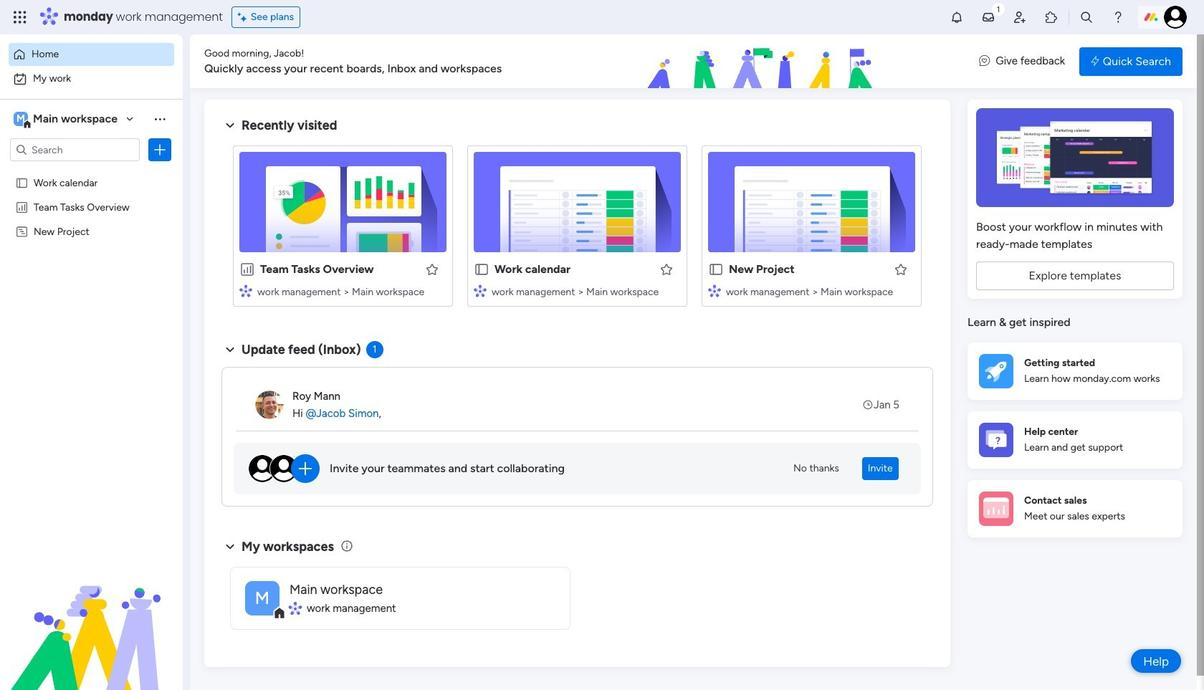 Task type: describe. For each thing, give the bounding box(es) containing it.
1 horizontal spatial workspace image
[[245, 581, 280, 616]]

1 image
[[993, 1, 1006, 17]]

see plans image
[[238, 9, 251, 25]]

roy mann image
[[255, 391, 284, 420]]

1 vertical spatial option
[[9, 67, 174, 90]]

search everything image
[[1080, 10, 1094, 24]]

contact sales element
[[968, 480, 1183, 538]]

0 horizontal spatial lottie animation element
[[0, 546, 183, 691]]

templates image image
[[981, 108, 1171, 207]]

getting started element
[[968, 342, 1183, 400]]

Search in workspace field
[[30, 142, 120, 158]]

public board image
[[709, 262, 724, 278]]

lottie animation image for the right lottie animation "element"
[[562, 34, 966, 89]]

workspace options image
[[153, 112, 167, 126]]

v2 user feedback image
[[980, 53, 991, 69]]

1 horizontal spatial lottie animation element
[[562, 34, 966, 89]]

0 horizontal spatial public board image
[[15, 176, 29, 189]]

v2 bolt switch image
[[1092, 53, 1100, 69]]

add to favorites image for public board icon
[[894, 262, 909, 276]]

close update feed (inbox) image
[[222, 341, 239, 359]]

select product image
[[13, 10, 27, 24]]

1 vertical spatial public board image
[[474, 262, 490, 278]]



Task type: locate. For each thing, give the bounding box(es) containing it.
1 vertical spatial lottie animation image
[[0, 546, 183, 691]]

workspace image
[[14, 111, 28, 127], [245, 581, 280, 616]]

0 vertical spatial lottie animation element
[[562, 34, 966, 89]]

0 horizontal spatial workspace image
[[14, 111, 28, 127]]

1 add to favorites image from the left
[[425, 262, 440, 276]]

option
[[9, 43, 174, 66], [9, 67, 174, 90], [0, 170, 183, 172]]

lottie animation element
[[562, 34, 966, 89], [0, 546, 183, 691]]

update feed image
[[982, 10, 996, 24]]

public dashboard image
[[15, 200, 29, 214]]

1 horizontal spatial add to favorites image
[[894, 262, 909, 276]]

0 vertical spatial lottie animation image
[[562, 34, 966, 89]]

1 horizontal spatial public board image
[[474, 262, 490, 278]]

add to favorites image for public dashboard image
[[425, 262, 440, 276]]

1 element
[[366, 341, 383, 359]]

list box
[[0, 167, 183, 437]]

jacob simon image
[[1165, 6, 1188, 29]]

help center element
[[968, 411, 1183, 469]]

2 vertical spatial option
[[0, 170, 183, 172]]

0 vertical spatial option
[[9, 43, 174, 66]]

1 horizontal spatial lottie animation image
[[562, 34, 966, 89]]

0 horizontal spatial add to favorites image
[[425, 262, 440, 276]]

0 vertical spatial public board image
[[15, 176, 29, 189]]

add to favorites image
[[660, 262, 674, 276]]

0 horizontal spatial lottie animation image
[[0, 546, 183, 691]]

add to favorites image
[[425, 262, 440, 276], [894, 262, 909, 276]]

close recently visited image
[[222, 117, 239, 134]]

help image
[[1112, 10, 1126, 24]]

lottie animation image
[[562, 34, 966, 89], [0, 546, 183, 691]]

1 vertical spatial workspace image
[[245, 581, 280, 616]]

2 add to favorites image from the left
[[894, 262, 909, 276]]

close my workspaces image
[[222, 538, 239, 556]]

1 vertical spatial lottie animation element
[[0, 546, 183, 691]]

monday marketplace image
[[1045, 10, 1059, 24]]

options image
[[153, 143, 167, 157]]

0 vertical spatial workspace image
[[14, 111, 28, 127]]

quick search results list box
[[222, 134, 934, 324]]

lottie animation image for lottie animation "element" to the left
[[0, 546, 183, 691]]

workspace selection element
[[14, 110, 120, 129]]

public board image
[[15, 176, 29, 189], [474, 262, 490, 278]]

invite members image
[[1013, 10, 1028, 24]]

public dashboard image
[[240, 262, 255, 278]]

notifications image
[[950, 10, 965, 24]]



Task type: vqa. For each thing, say whether or not it's contained in the screenshot.
v2 ellipsis image
no



